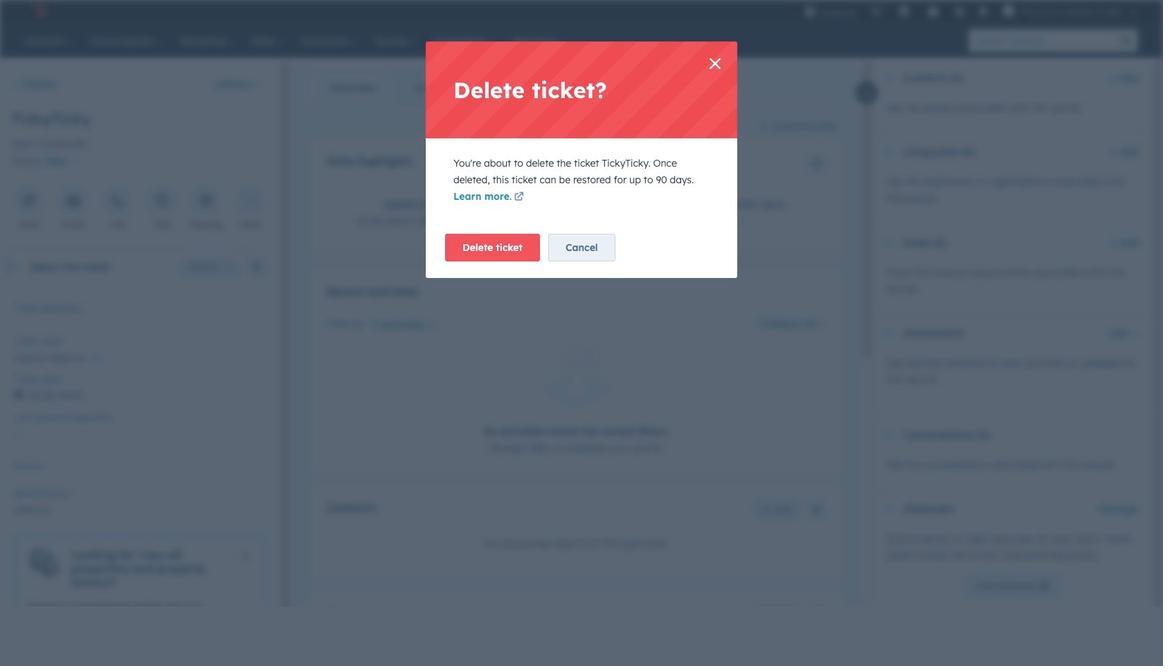 Task type: describe. For each thing, give the bounding box(es) containing it.
manage card settings image
[[253, 264, 261, 272]]

2 link opens in a new window image from the top
[[514, 193, 524, 203]]

close image
[[710, 58, 721, 69]]

1 caret image from the top
[[884, 151, 893, 154]]

1 link opens in a new window image from the top
[[514, 190, 524, 206]]

marketplaces image
[[898, 6, 911, 19]]

note image
[[23, 196, 35, 209]]

2 caret image from the top
[[884, 332, 893, 336]]

-- text field
[[14, 421, 266, 443]]



Task type: locate. For each thing, give the bounding box(es) containing it.
more image
[[244, 196, 257, 209]]

2 vertical spatial caret image
[[884, 508, 893, 511]]

0 vertical spatial caret image
[[884, 151, 893, 154]]

0 horizontal spatial alert
[[14, 537, 266, 640]]

task image
[[156, 196, 168, 209]]

1 horizontal spatial alert
[[327, 346, 826, 457]]

link opens in a new window image
[[514, 190, 524, 206], [514, 193, 524, 203]]

menu
[[797, 0, 1147, 22]]

meeting image
[[200, 196, 213, 209]]

james peterson image
[[1003, 5, 1015, 17]]

3 caret image from the top
[[884, 508, 893, 511]]

None text field
[[14, 301, 266, 329]]

dialog
[[426, 42, 738, 278]]

close image
[[240, 554, 249, 563]]

caret image
[[884, 151, 893, 154], [884, 332, 893, 336], [884, 508, 893, 511]]

1 vertical spatial caret image
[[884, 332, 893, 336]]

email image
[[67, 196, 80, 209]]

0 vertical spatial alert
[[327, 346, 826, 457]]

caret image
[[884, 77, 893, 80], [884, 241, 893, 245], [11, 266, 19, 269], [884, 434, 893, 437]]

Search HubSpot search field
[[969, 29, 1115, 53]]

call image
[[111, 196, 124, 209]]

MM/DD/YYYY text field
[[14, 383, 266, 405]]

navigation
[[310, 71, 477, 105]]

alert
[[327, 346, 826, 457], [14, 537, 266, 640]]

1 vertical spatial alert
[[14, 537, 266, 640]]



Task type: vqa. For each thing, say whether or not it's contained in the screenshot.
history
no



